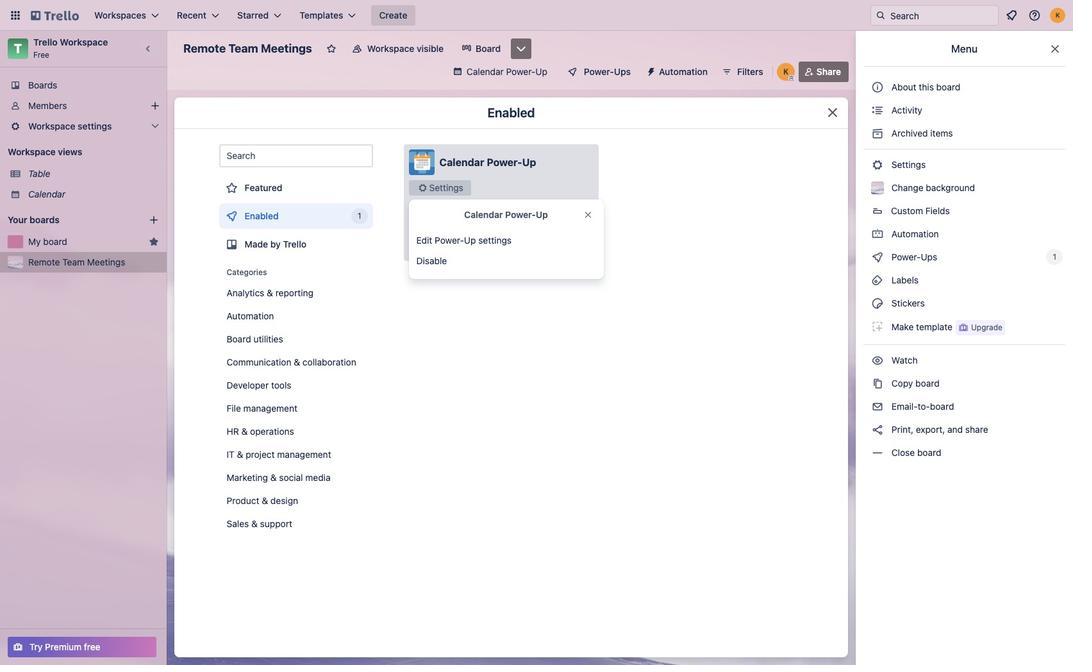 Task type: vqa. For each thing, say whether or not it's contained in the screenshot.
"John Smith (johnsmith38824343)" image
no



Task type: locate. For each thing, give the bounding box(es) containing it.
0 horizontal spatial meetings
[[87, 257, 125, 267]]

1 horizontal spatial ups
[[921, 251, 938, 262]]

fields
[[926, 205, 950, 216]]

0 horizontal spatial team
[[62, 257, 85, 267]]

2 vertical spatial automation
[[227, 310, 274, 321]]

board up the to-
[[916, 378, 940, 389]]

project
[[246, 449, 275, 460]]

1 vertical spatial remote team meetings
[[28, 257, 125, 267]]

0 horizontal spatial settings
[[429, 182, 464, 193]]

1 vertical spatial settings
[[429, 182, 464, 193]]

enabled down featured
[[245, 210, 279, 221]]

share
[[817, 66, 842, 77]]

utilities
[[254, 334, 283, 344]]

kendallparks02 (kendallparks02) image
[[1051, 8, 1066, 23], [777, 63, 795, 81]]

sm image inside watch link
[[872, 354, 885, 367]]

sm image inside "email-to-board" link
[[872, 400, 885, 413]]

workspace inside "dropdown button"
[[28, 121, 75, 131]]

product & design link
[[219, 491, 373, 511]]

workspace down members
[[28, 121, 75, 131]]

2 horizontal spatial trello
[[448, 201, 471, 212]]

sm image inside close board link
[[872, 446, 885, 459]]

communication
[[227, 357, 292, 368]]

remote team meetings down starred
[[183, 42, 312, 55]]

settings
[[78, 121, 112, 131], [479, 235, 512, 246]]

power-ups button
[[559, 62, 639, 82]]

2 horizontal spatial automation
[[890, 228, 939, 239]]

archived items link
[[864, 123, 1066, 144]]

power-ups
[[584, 66, 631, 77], [890, 251, 940, 262]]

sm image for close board
[[872, 446, 885, 459]]

upgrade button
[[956, 320, 1006, 335]]

0 vertical spatial management
[[244, 403, 298, 414]]

management up operations on the bottom
[[244, 403, 298, 414]]

3 sm image from the top
[[872, 228, 885, 241]]

0 vertical spatial automation
[[659, 66, 708, 77]]

1 horizontal spatial remote team meetings
[[183, 42, 312, 55]]

board utilities
[[227, 334, 283, 344]]

automation
[[659, 66, 708, 77], [890, 228, 939, 239], [227, 310, 274, 321]]

view.
[[554, 201, 574, 212]]

workspace down create button
[[367, 43, 415, 54]]

1 horizontal spatial meetings
[[261, 42, 312, 55]]

board down export,
[[918, 447, 942, 458]]

2 sm image from the top
[[872, 158, 885, 171]]

create button
[[372, 5, 415, 26]]

& for it
[[237, 449, 243, 460]]

Search field
[[886, 6, 999, 25]]

1 horizontal spatial power-ups
[[890, 251, 940, 262]]

trello left cards
[[448, 201, 471, 212]]

& down board utilities link
[[294, 357, 300, 368]]

& left social
[[270, 472, 277, 483]]

1 vertical spatial board
[[227, 334, 251, 344]]

calendar up cards
[[440, 157, 485, 168]]

team down starred
[[229, 42, 258, 55]]

enabled down "calendar power-up" link
[[488, 105, 535, 120]]

by
[[271, 239, 281, 250]]

tools
[[271, 380, 292, 391]]

close board link
[[864, 443, 1066, 463]]

& for communication
[[294, 357, 300, 368]]

1 vertical spatial 1
[[1053, 252, 1057, 262]]

archived
[[892, 128, 929, 139]]

edit power-up settings link
[[409, 230, 604, 251]]

sales & support link
[[219, 514, 373, 534]]

your boards
[[8, 214, 60, 225]]

boards link
[[0, 75, 167, 96]]

1 for power-ups
[[1053, 252, 1057, 262]]

& right hr
[[242, 426, 248, 437]]

up left the ❤️ on the left top of the page
[[464, 235, 476, 246]]

sm image for settings
[[872, 158, 885, 171]]

copy board link
[[864, 373, 1066, 394]]

ups left 'automation' button
[[614, 66, 631, 77]]

visible
[[417, 43, 444, 54]]

+
[[472, 243, 477, 253]]

sm image inside stickers "link"
[[872, 297, 885, 310]]

my
[[28, 236, 41, 247]]

sm image for archived items
[[872, 127, 885, 140]]

hr & operations
[[227, 426, 294, 437]]

1 horizontal spatial settings
[[479, 235, 512, 246]]

settings link up visualize
[[409, 180, 471, 196]]

automation left filters button
[[659, 66, 708, 77]]

settings up 'change'
[[890, 159, 926, 170]]

management down the hr & operations link
[[277, 449, 331, 460]]

1 vertical spatial automation link
[[219, 306, 373, 326]]

a
[[508, 201, 513, 212]]

team
[[229, 42, 258, 55], [62, 257, 85, 267]]

automation up board utilities
[[227, 310, 274, 321]]

workspace for workspace visible
[[367, 43, 415, 54]]

power-
[[506, 66, 536, 77], [584, 66, 614, 77], [487, 157, 522, 168], [506, 209, 536, 220], [435, 235, 464, 246], [892, 251, 921, 262]]

& right it
[[237, 449, 243, 460]]

settings down 'members' link
[[78, 121, 112, 131]]

sm image inside 'settings' link
[[417, 182, 429, 194]]

sm image for labels
[[872, 274, 885, 287]]

try
[[30, 641, 43, 652]]

0 vertical spatial trello
[[33, 37, 58, 47]]

sm image inside 'archived items' link
[[872, 127, 885, 140]]

ups up labels link
[[921, 251, 938, 262]]

1 horizontal spatial settings
[[890, 159, 926, 170]]

workspace inside button
[[367, 43, 415, 54]]

calendar inside calendar link
[[28, 189, 65, 199]]

0 vertical spatial team
[[229, 42, 258, 55]]

4 sm image from the top
[[872, 274, 885, 287]]

up left view.
[[536, 209, 548, 220]]

calendar
[[516, 201, 551, 212]]

workspace settings button
[[0, 116, 167, 137]]

workspace views
[[8, 146, 82, 157]]

sm image inside 'settings' link
[[872, 158, 885, 171]]

calendar power-up up edit power-up settings link
[[464, 209, 548, 220]]

sm image for activity
[[872, 104, 885, 117]]

meetings down my board link
[[87, 257, 125, 267]]

sm image for print, export, and share
[[872, 423, 885, 436]]

sm image inside activity link
[[872, 104, 885, 117]]

remote team meetings inside text field
[[183, 42, 312, 55]]

stickers link
[[864, 293, 1066, 314]]

meetings down starred popup button
[[261, 42, 312, 55]]

workspace up table
[[8, 146, 56, 157]]

print, export, and share link
[[864, 419, 1066, 440]]

staff
[[504, 243, 521, 253]]

1 vertical spatial settings link
[[409, 180, 471, 196]]

t link
[[8, 38, 28, 59]]

support
[[260, 518, 292, 529]]

board left utilities
[[227, 334, 251, 344]]

& right analytics
[[267, 287, 273, 298]]

0 horizontal spatial automation link
[[219, 306, 373, 326]]

analytics & reporting link
[[219, 283, 373, 303]]

visualize
[[409, 201, 446, 212]]

1 vertical spatial automation
[[890, 228, 939, 239]]

5 sm image from the top
[[872, 400, 885, 413]]

remote team meetings down my board link
[[28, 257, 125, 267]]

& for hr
[[242, 426, 248, 437]]

0 vertical spatial enabled
[[488, 105, 535, 120]]

1 vertical spatial management
[[277, 449, 331, 460]]

0 horizontal spatial settings
[[78, 121, 112, 131]]

& for product
[[262, 495, 268, 506]]

sm image inside print, export, and share link
[[872, 423, 885, 436]]

0 vertical spatial meetings
[[261, 42, 312, 55]]

1 horizontal spatial board
[[476, 43, 501, 54]]

template
[[917, 321, 953, 332]]

0 vertical spatial settings
[[890, 159, 926, 170]]

custom fields button
[[864, 201, 1066, 221]]

0 vertical spatial remote
[[183, 42, 226, 55]]

0 horizontal spatial 1
[[358, 211, 361, 221]]

sm image for automation
[[872, 228, 885, 241]]

templates
[[300, 10, 343, 21]]

0 vertical spatial board
[[476, 43, 501, 54]]

sm image
[[872, 127, 885, 140], [872, 158, 885, 171], [872, 228, 885, 241], [872, 274, 885, 287], [872, 400, 885, 413]]

up
[[536, 66, 548, 77], [522, 157, 537, 168], [536, 209, 548, 220], [464, 235, 476, 246]]

automation inside button
[[659, 66, 708, 77]]

design
[[271, 495, 298, 506]]

workspaces
[[94, 10, 146, 21]]

open information menu image
[[1029, 9, 1042, 22]]

settings right +
[[479, 235, 512, 246]]

copy board
[[890, 378, 940, 389]]

automation down custom fields
[[890, 228, 939, 239]]

board inside board utilities link
[[227, 334, 251, 344]]

analytics & reporting
[[227, 287, 314, 298]]

1 vertical spatial trello
[[448, 201, 471, 212]]

calendar power-up down customize views image
[[467, 66, 548, 77]]

board for board
[[476, 43, 501, 54]]

1 horizontal spatial enabled
[[488, 105, 535, 120]]

sm image for email-to-board
[[872, 400, 885, 413]]

filters button
[[718, 62, 768, 82]]

items
[[931, 128, 954, 139]]

enabled
[[488, 105, 535, 120], [245, 210, 279, 221]]

board right my
[[43, 236, 67, 247]]

trello workspace free
[[33, 37, 108, 60]]

sm image inside automation link
[[872, 228, 885, 241]]

1 vertical spatial enabled
[[245, 210, 279, 221]]

0 horizontal spatial power-ups
[[584, 66, 631, 77]]

1 vertical spatial meetings
[[87, 257, 125, 267]]

star or unstar board image
[[326, 44, 337, 54]]

1 horizontal spatial kendallparks02 (kendallparks02) image
[[1051, 8, 1066, 23]]

& left design on the left of the page
[[262, 495, 268, 506]]

calendar down board link
[[467, 66, 504, 77]]

0 horizontal spatial trello
[[33, 37, 58, 47]]

remote team meetings
[[183, 42, 312, 55], [28, 257, 125, 267]]

team down my board link
[[62, 257, 85, 267]]

media
[[306, 472, 331, 483]]

1 horizontal spatial team
[[229, 42, 258, 55]]

1 horizontal spatial automation
[[659, 66, 708, 77]]

copy
[[892, 378, 914, 389]]

workspace visible
[[367, 43, 444, 54]]

1 vertical spatial kendallparks02 (kendallparks02) image
[[777, 63, 795, 81]]

cards
[[473, 201, 496, 212]]

sm image
[[641, 62, 659, 80], [872, 104, 885, 117], [417, 182, 429, 194], [872, 251, 885, 264], [872, 297, 885, 310], [872, 320, 885, 333], [872, 354, 885, 367], [872, 377, 885, 390], [872, 423, 885, 436], [872, 446, 885, 459]]

0 vertical spatial 1
[[358, 211, 361, 221]]

automation link up board utilities link
[[219, 306, 373, 326]]

1 vertical spatial settings
[[479, 235, 512, 246]]

remote down my board
[[28, 257, 60, 267]]

0 horizontal spatial board
[[227, 334, 251, 344]]

sm image inside labels link
[[872, 274, 885, 287]]

about this board button
[[864, 77, 1066, 97]]

Board name text field
[[177, 38, 319, 59]]

1 horizontal spatial remote
[[183, 42, 226, 55]]

workspace
[[60, 37, 108, 47], [367, 43, 415, 54], [28, 121, 75, 131], [8, 146, 56, 157]]

free
[[33, 50, 49, 60]]

meetings
[[261, 42, 312, 55], [87, 257, 125, 267]]

1 sm image from the top
[[872, 127, 885, 140]]

marketing & social media link
[[219, 468, 373, 488]]

customize views image
[[515, 42, 528, 55]]

0 vertical spatial ups
[[614, 66, 631, 77]]

calendar power-up link
[[445, 62, 555, 82]]

ups inside button
[[614, 66, 631, 77]]

sales
[[227, 518, 249, 529]]

1 horizontal spatial 1
[[1053, 252, 1057, 262]]

0 vertical spatial settings
[[78, 121, 112, 131]]

0 vertical spatial settings link
[[864, 155, 1066, 175]]

0 vertical spatial automation link
[[864, 224, 1066, 244]]

settings up visualize
[[429, 182, 464, 193]]

primary element
[[0, 0, 1074, 31]]

0 vertical spatial remote team meetings
[[183, 42, 312, 55]]

trello right 'by' at the top
[[283, 239, 307, 250]]

add board image
[[149, 215, 159, 225]]

trello up free
[[33, 37, 58, 47]]

& inside "link"
[[262, 495, 268, 506]]

board up "calendar power-up" link
[[476, 43, 501, 54]]

up up the calendar
[[522, 157, 537, 168]]

1 horizontal spatial automation link
[[864, 224, 1066, 244]]

0 horizontal spatial ups
[[614, 66, 631, 77]]

0 vertical spatial power-ups
[[584, 66, 631, 77]]

calendar power-up up cards
[[440, 157, 537, 168]]

labels
[[890, 275, 919, 285]]

my board link
[[28, 235, 144, 248]]

settings link up change background link
[[864, 155, 1066, 175]]

file management
[[227, 403, 298, 414]]

board right this
[[937, 81, 961, 92]]

calendar
[[467, 66, 504, 77], [440, 157, 485, 168], [28, 189, 65, 199], [464, 209, 503, 220]]

automation link down custom fields button
[[864, 224, 1066, 244]]

calendar down table
[[28, 189, 65, 199]]

2 vertical spatial trello
[[283, 239, 307, 250]]

0 vertical spatial calendar power-up
[[467, 66, 548, 77]]

1 vertical spatial remote
[[28, 257, 60, 267]]

& right sales
[[251, 518, 258, 529]]

kendallparks02 (kendallparks02) image right filters at top right
[[777, 63, 795, 81]]

board inside board link
[[476, 43, 501, 54]]

workspace down back to home image
[[60, 37, 108, 47]]

search image
[[876, 10, 886, 21]]

boards
[[28, 80, 57, 90]]

sm image inside copy board link
[[872, 377, 885, 390]]

remote down recent popup button
[[183, 42, 226, 55]]

1 horizontal spatial trello
[[283, 239, 307, 250]]

kendallparks02 (kendallparks02) image right open information menu icon
[[1051, 8, 1066, 23]]

change
[[892, 182, 924, 193]]

made by trello link
[[219, 232, 373, 257]]

1 vertical spatial ups
[[921, 251, 938, 262]]



Task type: describe. For each thing, give the bounding box(es) containing it.
edit
[[417, 235, 433, 246]]

featured
[[245, 182, 283, 193]]

try premium free
[[30, 641, 100, 652]]

email-to-board link
[[864, 396, 1066, 417]]

it & project management
[[227, 449, 331, 460]]

featured link
[[219, 175, 373, 201]]

communication & collaboration
[[227, 357, 356, 368]]

trello inside the made by trello link
[[283, 239, 307, 250]]

and
[[948, 424, 963, 435]]

to-
[[918, 401, 931, 412]]

remote team meetings link
[[28, 256, 159, 269]]

board for copy board
[[916, 378, 940, 389]]

0 horizontal spatial remote
[[28, 257, 60, 267]]

trello workspace link
[[33, 37, 108, 47]]

make template
[[890, 321, 953, 332]]

board for my board
[[43, 236, 67, 247]]

workspace for workspace views
[[8, 146, 56, 157]]

in
[[499, 201, 506, 212]]

members
[[28, 100, 67, 111]]

print, export, and share
[[890, 424, 989, 435]]

members link
[[0, 96, 167, 116]]

❤️ staff pick
[[492, 243, 539, 253]]

marketing & social media
[[227, 472, 331, 483]]

1 vertical spatial power-ups
[[890, 251, 940, 262]]

sm image for power-ups
[[872, 251, 885, 264]]

table link
[[28, 167, 159, 180]]

operations
[[250, 426, 294, 437]]

made
[[245, 239, 268, 250]]

collaboration
[[303, 357, 356, 368]]

this
[[919, 81, 934, 92]]

board for board utilities
[[227, 334, 251, 344]]

0 horizontal spatial remote team meetings
[[28, 257, 125, 267]]

0 horizontal spatial enabled
[[245, 210, 279, 221]]

board for close board
[[918, 447, 942, 458]]

starred icon image
[[149, 237, 159, 247]]

about this board
[[892, 81, 961, 92]]

developer
[[227, 380, 269, 391]]

settings inside "dropdown button"
[[78, 121, 112, 131]]

visualize trello cards in a calendar view.
[[409, 201, 574, 212]]

filters
[[738, 66, 764, 77]]

communication & collaboration link
[[219, 352, 373, 373]]

settings for leftmost 'settings' link
[[429, 182, 464, 193]]

free
[[84, 641, 100, 652]]

1 horizontal spatial settings link
[[864, 155, 1066, 175]]

sm image inside 'automation' button
[[641, 62, 659, 80]]

0 horizontal spatial kendallparks02 (kendallparks02) image
[[777, 63, 795, 81]]

calendar left "a"
[[464, 209, 503, 220]]

workspace inside trello workspace free
[[60, 37, 108, 47]]

developer tools link
[[219, 375, 373, 396]]

create
[[379, 10, 408, 21]]

menu
[[952, 43, 978, 55]]

up down primary element
[[536, 66, 548, 77]]

1 for enabled
[[358, 211, 361, 221]]

edit power-up settings
[[417, 235, 512, 246]]

1 vertical spatial calendar power-up
[[440, 157, 537, 168]]

starred button
[[230, 5, 289, 26]]

activity link
[[864, 100, 1066, 121]]

& for marketing
[[270, 472, 277, 483]]

settings for 'settings' link to the right
[[890, 159, 926, 170]]

0 notifications image
[[1004, 8, 1020, 23]]

sm image for stickers
[[872, 297, 885, 310]]

custom fields
[[892, 205, 950, 216]]

sales & support
[[227, 518, 292, 529]]

disable
[[417, 255, 447, 266]]

workspaces button
[[87, 5, 167, 26]]

print,
[[892, 424, 914, 435]]

made by trello
[[245, 239, 307, 250]]

board inside button
[[937, 81, 961, 92]]

email-
[[892, 401, 918, 412]]

product & design
[[227, 495, 298, 506]]

trello inside trello workspace free
[[33, 37, 58, 47]]

0 horizontal spatial settings link
[[409, 180, 471, 196]]

board utilities link
[[219, 329, 373, 350]]

your boards with 2 items element
[[8, 212, 130, 228]]

Search text field
[[219, 144, 373, 167]]

about
[[892, 81, 917, 92]]

remote inside text field
[[183, 42, 226, 55]]

it & project management link
[[219, 444, 373, 465]]

file management link
[[219, 398, 373, 419]]

1 vertical spatial team
[[62, 257, 85, 267]]

try premium free button
[[8, 637, 157, 657]]

templates button
[[292, 5, 364, 26]]

sm image for copy board
[[872, 377, 885, 390]]

sm image for make template
[[872, 320, 885, 333]]

2 vertical spatial calendar power-up
[[464, 209, 548, 220]]

it
[[227, 449, 235, 460]]

this member is an admin of this board. image
[[789, 75, 795, 81]]

back to home image
[[31, 5, 79, 26]]

export,
[[916, 424, 946, 435]]

workspace for workspace settings
[[28, 121, 75, 131]]

views
[[58, 146, 82, 157]]

product
[[227, 495, 260, 506]]

sm image for watch
[[872, 354, 885, 367]]

sm image for settings
[[417, 182, 429, 194]]

social
[[279, 472, 303, 483]]

board up print, export, and share
[[931, 401, 955, 412]]

email-to-board
[[890, 401, 955, 412]]

reporting
[[276, 287, 314, 298]]

archived items
[[890, 128, 954, 139]]

recent button
[[169, 5, 227, 26]]

& for sales
[[251, 518, 258, 529]]

starred
[[237, 10, 269, 21]]

power-ups inside button
[[584, 66, 631, 77]]

labels link
[[864, 270, 1066, 291]]

change background
[[890, 182, 976, 193]]

share button
[[799, 62, 849, 82]]

& for analytics
[[267, 287, 273, 298]]

upgrade
[[972, 323, 1003, 332]]

calendar link
[[28, 188, 159, 201]]

categories
[[227, 267, 267, 277]]

0 horizontal spatial automation
[[227, 310, 274, 321]]

workspace visible button
[[344, 38, 452, 59]]

watch
[[890, 355, 921, 366]]

stickers
[[890, 298, 925, 309]]

automation button
[[641, 62, 716, 82]]

calendar inside "calendar power-up" link
[[467, 66, 504, 77]]

hr
[[227, 426, 239, 437]]

file
[[227, 403, 241, 414]]

make
[[892, 321, 914, 332]]

team inside text field
[[229, 42, 258, 55]]

my board
[[28, 236, 67, 247]]

meetings inside text field
[[261, 42, 312, 55]]

11,000,000 +
[[432, 243, 477, 253]]

change background link
[[864, 178, 1066, 198]]

developer tools
[[227, 380, 292, 391]]

close
[[892, 447, 915, 458]]

0 vertical spatial kendallparks02 (kendallparks02) image
[[1051, 8, 1066, 23]]

watch link
[[864, 350, 1066, 371]]

power- inside button
[[584, 66, 614, 77]]

workspace navigation collapse icon image
[[140, 40, 158, 58]]



